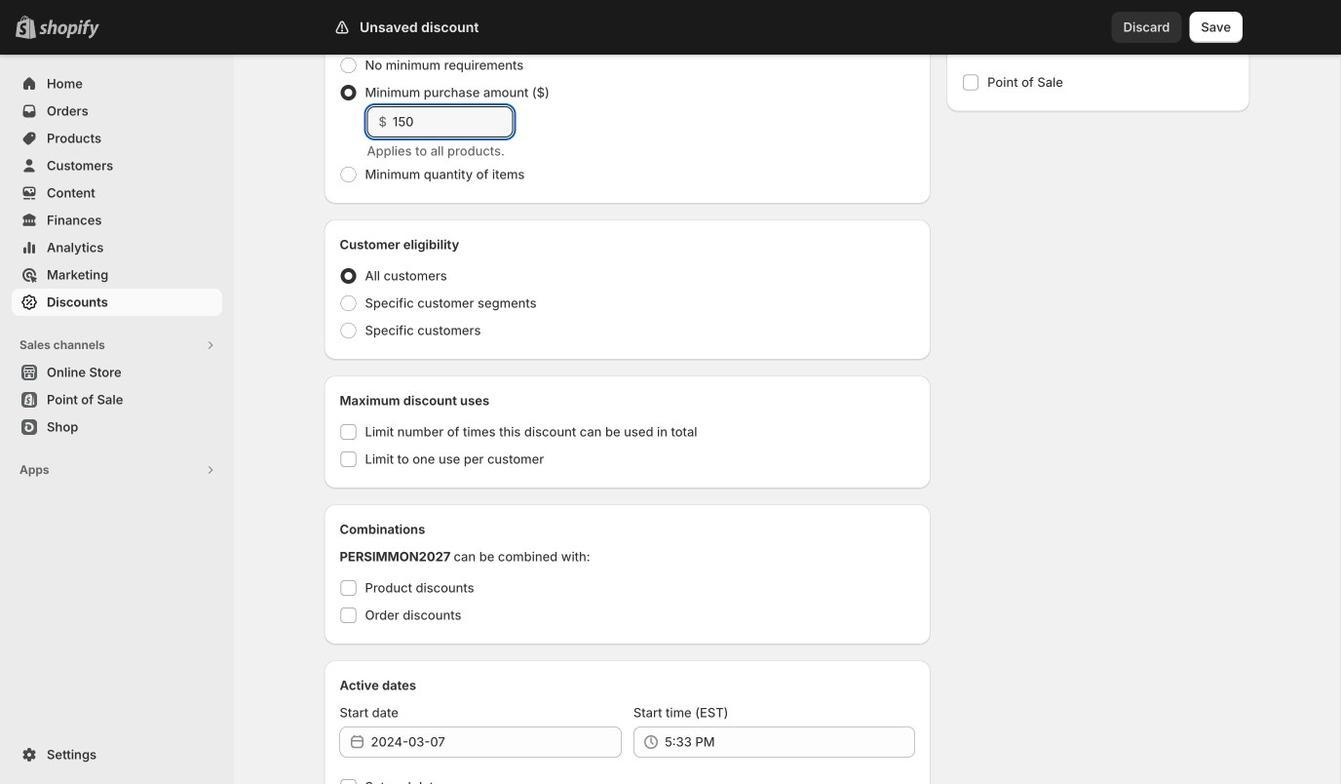 Task type: describe. For each thing, give the bounding box(es) containing it.
YYYY-MM-DD text field
[[371, 726, 622, 758]]

shopify image
[[39, 19, 99, 39]]



Task type: vqa. For each thing, say whether or not it's contained in the screenshot.
YYYY-MM-DD text box
yes



Task type: locate. For each thing, give the bounding box(es) containing it.
0.00 text field
[[393, 106, 513, 137]]

Enter time text field
[[665, 726, 916, 758]]



